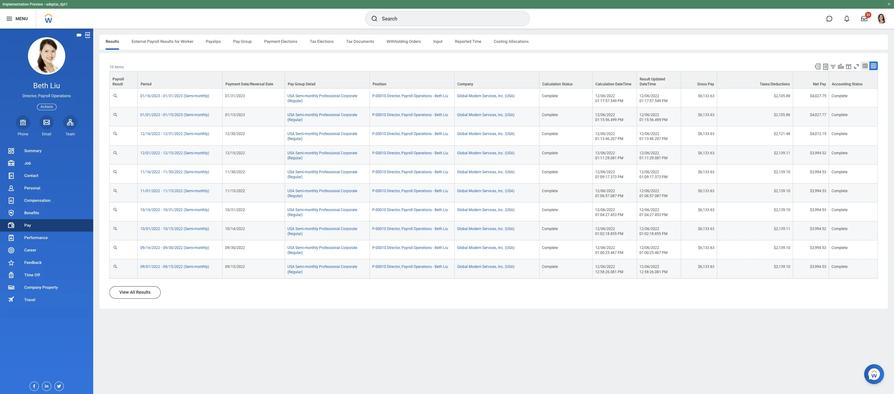 Task type: vqa. For each thing, say whether or not it's contained in the screenshot.


Task type: describe. For each thing, give the bounding box(es) containing it.
operations for 12/30/2022
[[414, 132, 432, 136]]

payroll inside tab list
[[147, 39, 159, 44]]

1 12/06/2022 01:13:46.207 pm from the left
[[596, 132, 624, 141]]

result updated datetime
[[640, 77, 666, 86]]

withholding orders
[[387, 39, 421, 44]]

modern for 12/06/2022 12:58:26.081 pm
[[469, 265, 482, 269]]

mail image
[[43, 119, 50, 126]]

(semi- for 10/31/2022
[[184, 208, 195, 212]]

1 12/06/2022 01:17:57.549 pm from the left
[[596, 94, 624, 103]]

position
[[373, 82, 387, 86]]

professional for 11/30/2022
[[319, 170, 340, 174]]

(usa) for 12/06/2022 01:00:25.467 pm
[[505, 246, 515, 250]]

11/16/2022 - 11/30/2022  (semi-monthly) link
[[140, 169, 209, 174]]

implementation preview -   adeptai_dpt1
[[2, 2, 68, 7]]

email button
[[40, 115, 54, 137]]

row containing 09/16/2022 - 09/30/2022  (semi-monthly)
[[109, 241, 879, 260]]

row containing 11/01/2022 - 11/15/2022  (semi-monthly)
[[109, 184, 879, 203]]

10
[[109, 65, 114, 69]]

date/reversal
[[241, 82, 265, 86]]

11/01/2022 - 11/15/2022  (semi-monthly) link
[[140, 188, 209, 193]]

worker
[[181, 39, 194, 44]]

personal link
[[0, 182, 93, 195]]

11/30/2022 inside 11/16/2022 - 11/30/2022  (semi-monthly) link
[[163, 170, 183, 174]]

1 12/06/2022 01:00:25.467 pm from the left
[[596, 246, 624, 255]]

10/15/2022
[[163, 227, 183, 231]]

corporate for 01/31/2023
[[341, 94, 358, 98]]

date
[[266, 82, 273, 86]]

1 01:11:29.081 from the left
[[596, 156, 617, 160]]

1 01:02:18.855 from the left
[[596, 232, 617, 236]]

(regular) for 10/31/2022
[[288, 213, 303, 217]]

monthly) for 11/16/2022 - 11/30/2022  (semi-monthly)
[[195, 170, 209, 174]]

net pay
[[814, 82, 827, 86]]

2 12/06/2022 01:09:17.373 pm from the left
[[640, 170, 668, 179]]

view printable version (pdf) image
[[84, 32, 91, 39]]

time inside "time off" link
[[24, 273, 33, 278]]

calculation datetime button
[[593, 72, 637, 88]]

monthly for 12/30/2022
[[305, 132, 318, 136]]

payroll inside "navigation pane" region
[[38, 94, 50, 98]]

orders
[[409, 39, 421, 44]]

tab list containing results
[[100, 35, 889, 50]]

reported time
[[455, 39, 482, 44]]

phone beth liu element
[[16, 132, 30, 137]]

2 10/31/2022 from the left
[[225, 208, 245, 212]]

contact image
[[7, 172, 15, 180]]

2 12/06/2022 01:17:57.549 pm from the left
[[640, 94, 668, 103]]

$4,027.75
[[811, 94, 827, 98]]

operations for 10/14/2022
[[414, 227, 432, 231]]

global modern services, inc. (usa) link for 12/06/2022 01:06:57.087 pm
[[457, 188, 515, 193]]

2 12/06/2022 01:13:46.207 pm from the left
[[640, 132, 668, 141]]

11/01/2022
[[140, 189, 160, 193]]

2 12:58:26.081 from the left
[[640, 270, 662, 274]]

1 09/15/2022 from the left
[[163, 265, 183, 269]]

global for 12/06/2022 12:58:26.081 pm
[[457, 265, 468, 269]]

$6,133.63 for 12/06/2022 01:04:27.453 pm
[[699, 208, 715, 212]]

$2,139.10 for 12/06/2022 01:04:27.453 pm
[[775, 208, 791, 212]]

2 09/15/2022 from the left
[[225, 265, 245, 269]]

email
[[42, 132, 51, 136]]

corporate for 10/14/2022
[[341, 227, 358, 231]]

7 p-00010 director, payroll operations - beth liu from the top
[[373, 208, 449, 212]]

tag image
[[76, 32, 83, 39]]

performance image
[[7, 235, 15, 242]]

01/01/2023 - 01/15/2023  (semi-monthly)
[[140, 113, 209, 117]]

global modern services, inc. (usa) link for 12/06/2022 01:02:18.855 pm
[[457, 226, 515, 231]]

inc. for 12/06/2022 01:17:57.549 pm
[[498, 94, 504, 98]]

global modern services, inc. (usa) for 12/06/2022 01:02:18.855 pm
[[457, 227, 515, 231]]

1 01:15:56.499 from the left
[[596, 118, 617, 122]]

7 00010 from the top
[[376, 208, 386, 212]]

pay inside popup button
[[709, 82, 715, 86]]

expand/collapse chart image
[[838, 63, 845, 70]]

2 12/06/2022 01:11:29.081 pm from the left
[[640, 151, 668, 160]]

select to filter grid data image
[[830, 63, 837, 70]]

export to worksheets image
[[823, 63, 830, 71]]

usa semi-monthly professional corporate (regular) link for 10/31/2022
[[288, 207, 358, 217]]

row containing 12/01/2022 - 12/15/2022  (semi-monthly)
[[109, 146, 879, 165]]

beth for 11/30/2022
[[435, 170, 443, 174]]

payment for payment elections
[[264, 39, 280, 44]]

$3,994.53 for 12/06/2022 01:06:57.087 pm
[[811, 189, 827, 193]]

1 12/06/2022 01:11:29.081 pm from the left
[[596, 151, 624, 160]]

accounting status button
[[830, 72, 878, 88]]

pay group detail button
[[285, 72, 370, 88]]

p-00010 director, payroll operations - beth liu link for 12/15/2022
[[373, 150, 449, 155]]

monthly) for 11/01/2022 - 11/15/2022  (semi-monthly)
[[195, 189, 209, 193]]

10/01/2022
[[140, 227, 160, 231]]

liu for 09/30/2022
[[444, 246, 449, 250]]

2 09/30/2022 from the left
[[225, 246, 245, 250]]

team link
[[63, 115, 77, 137]]

feedback
[[24, 261, 42, 265]]

linkedin image
[[42, 383, 49, 389]]

5 global from the top
[[457, 170, 468, 174]]

time off link
[[0, 269, 93, 282]]

$2,139.10 for 12/06/2022 01:06:57.087 pm
[[775, 189, 791, 193]]

2 01:17:57.549 from the left
[[640, 99, 662, 103]]

$6,133.63 for 12/06/2022 01:13:46.207 pm
[[699, 132, 715, 136]]

global modern services, inc. (usa) for 12/06/2022 01:13:46.207 pm
[[457, 132, 515, 136]]

1 12/06/2022 01:02:18.855 pm from the left
[[596, 227, 624, 236]]

1 01:09:17.373 from the left
[[596, 175, 617, 179]]

career
[[24, 248, 36, 253]]

position button
[[370, 72, 455, 88]]

navigation pane region
[[0, 29, 93, 395]]

2 01:09:17.373 from the left
[[640, 175, 662, 179]]

semi- for 01/13/2023
[[296, 113, 305, 117]]

(regular) for 09/15/2022
[[288, 270, 303, 274]]

detail
[[306, 82, 316, 86]]

12/01/2022 - 12/15/2022  (semi-monthly) link
[[140, 150, 209, 155]]

semi- for 11/15/2022
[[296, 189, 305, 193]]

net
[[814, 82, 820, 86]]

tax documents
[[346, 39, 374, 44]]

items
[[115, 65, 124, 69]]

contact link
[[0, 170, 93, 182]]

director, for 09/15/2022
[[387, 265, 401, 269]]

global modern services, inc. (usa) for 12/06/2022 01:06:57.087 pm
[[457, 189, 515, 193]]

inbox large image
[[862, 16, 868, 22]]

$2,139.10 for 12/06/2022 01:00:25.467 pm
[[775, 246, 791, 250]]

gross pay
[[698, 82, 715, 86]]

pay group detail
[[288, 82, 316, 86]]

modern for 12/06/2022 01:15:56.499 pm
[[469, 113, 482, 117]]

global modern services, inc. (usa) link for 12/06/2022 01:17:57.549 pm
[[457, 93, 515, 98]]

company button
[[455, 72, 540, 88]]

2 12/06/2022 01:06:57.087 pm from the left
[[640, 189, 668, 198]]

Search Workday  search field
[[382, 12, 517, 26]]

result updated datetime button
[[637, 72, 681, 88]]

reported
[[455, 39, 472, 44]]

payroll for 01/13/2023
[[402, 113, 413, 117]]

p- for 10/14/2022
[[373, 227, 376, 231]]

beth inside "navigation pane" region
[[33, 81, 48, 90]]

- inside 'link'
[[161, 189, 162, 193]]

row containing 10/16/2022 - 10/31/2022  (semi-monthly)
[[109, 203, 879, 222]]

row containing payroll result
[[109, 71, 879, 89]]

1 12:58:26.081 from the left
[[596, 270, 617, 274]]

monthly) for 01/01/2023 - 01/15/2023  (semi-monthly)
[[195, 113, 209, 117]]

33 button
[[858, 12, 872, 26]]

job image
[[7, 160, 15, 167]]

- inside menu banner
[[44, 2, 45, 7]]

(semi- for 11/15/2022
[[184, 189, 195, 193]]

11/16/2022
[[140, 170, 160, 174]]

payroll for 10/14/2022
[[402, 227, 413, 231]]

operations for 09/30/2022
[[414, 246, 432, 250]]

liu for 09/15/2022
[[444, 265, 449, 269]]

monthly for 11/15/2022
[[305, 189, 318, 193]]

$6,133.63 for 12/06/2022 12:58:26.081 pm
[[699, 265, 715, 269]]

global modern services, inc. (usa) for 12/06/2022 01:00:25.467 pm
[[457, 246, 515, 250]]

00010 for 12/15/2022
[[376, 151, 386, 155]]

2 01:13:46.207 from the left
[[640, 137, 662, 141]]

beth for 12/15/2022
[[435, 151, 443, 155]]

complete element for 12/06/2022 01:04:27.453 pm
[[542, 207, 558, 212]]

1 01:04:27.453 from the left
[[596, 213, 617, 217]]

beth for 10/14/2022
[[435, 227, 443, 231]]

usa for 12/15/2022
[[288, 151, 295, 155]]

payroll result
[[113, 77, 124, 86]]

company property image
[[7, 284, 15, 292]]

search image
[[371, 15, 379, 22]]

compensation
[[24, 198, 51, 203]]

$2,105.86
[[775, 113, 791, 117]]

inc. for 12/06/2022 01:15:56.499 pm
[[498, 113, 504, 117]]

career link
[[0, 244, 93, 257]]

performance link
[[0, 232, 93, 244]]

row containing 09/01/2022 - 09/15/2022  (semi-monthly)
[[109, 260, 879, 279]]

tax for tax documents
[[346, 39, 353, 44]]

professional for 11/15/2022
[[319, 189, 340, 193]]

p-00010 director, payroll operations - beth liu link for 01/31/2023
[[373, 93, 449, 98]]

input
[[434, 39, 443, 44]]

calculation datetime
[[596, 82, 632, 86]]

modern for 12/06/2022 01:11:29.081 pm
[[469, 151, 482, 155]]

taxes/deductions
[[760, 82, 791, 86]]

click to view/edit grid preferences image
[[846, 63, 853, 70]]

fullscreen image
[[854, 63, 861, 70]]

2 01:00:25.467 from the left
[[640, 251, 662, 255]]

2 01/31/2023 from the left
[[225, 94, 245, 98]]

modern for 12/06/2022 01:02:18.855 pm
[[469, 227, 482, 231]]

monthly) for 09/16/2022 - 09/30/2022  (semi-monthly)
[[195, 246, 209, 250]]

director, for 11/30/2022
[[387, 170, 401, 174]]

payslips
[[206, 39, 221, 44]]

7 p-00010 director, payroll operations - beth liu link from the top
[[373, 207, 449, 212]]

1 12/06/2022 01:04:27.453 pm from the left
[[596, 208, 624, 217]]

5 modern from the top
[[469, 170, 482, 174]]

usa semi-monthly professional corporate (regular) for 10/31/2022
[[288, 208, 358, 217]]

1 01:17:57.549 from the left
[[596, 99, 617, 103]]

modern for 12/06/2022 01:13:46.207 pm
[[469, 132, 482, 136]]

pay group
[[233, 39, 252, 44]]

5 global modern services, inc. (usa) link from the top
[[457, 169, 515, 174]]

performance
[[24, 236, 48, 240]]

compensation image
[[7, 197, 15, 205]]

1 01:06:57.087 from the left
[[596, 194, 617, 198]]

2 12/06/2022 01:02:18.855 pm from the left
[[640, 227, 668, 236]]

$3,994.52 for 12/06/2022 01:11:29.081 pm
[[811, 151, 827, 155]]

(regular) for 09/30/2022
[[288, 251, 303, 255]]

1 01/31/2023 from the left
[[163, 94, 183, 98]]

10/01/2022 - 10/15/2022  (semi-monthly)
[[140, 227, 209, 231]]

liu for 12/30/2022
[[444, 132, 449, 136]]

property
[[42, 286, 58, 290]]

2 01:11:29.081 from the left
[[640, 156, 662, 160]]

10/31/2022 inside 10/16/2022 - 10/31/2022  (semi-monthly) link
[[163, 208, 183, 212]]

0 horizontal spatial results
[[106, 39, 119, 44]]

external
[[132, 39, 146, 44]]

company property
[[24, 286, 58, 290]]

2 01:04:27.453 from the left
[[640, 213, 662, 217]]

00010 for 10/14/2022
[[376, 227, 386, 231]]

complete element for 12/06/2022 01:06:57.087 pm
[[542, 188, 558, 193]]

p-00010 director, payroll operations - beth liu for 01/31/2023
[[373, 94, 449, 98]]

p-00010 director, payroll operations - beth liu link for 12/30/2022
[[373, 131, 449, 136]]

actions
[[40, 105, 53, 109]]

period
[[141, 82, 152, 86]]

feedback link
[[0, 257, 93, 269]]

net pay button
[[794, 72, 830, 88]]

gross pay button
[[682, 72, 718, 88]]

contact
[[24, 174, 38, 178]]

actions button
[[37, 104, 57, 110]]

payment date/reversal date button
[[223, 72, 285, 88]]

inc. for 12/06/2022 12:58:26.081 pm
[[498, 265, 504, 269]]

export to excel image
[[815, 63, 822, 70]]

professional for 10/31/2022
[[319, 208, 340, 212]]

2 12/15/2022 from the left
[[225, 151, 245, 155]]

corporate for 12/30/2022
[[341, 132, 358, 136]]

accounting
[[833, 82, 852, 86]]

all
[[130, 290, 135, 295]]

usa semi-monthly professional corporate (regular) for 11/30/2022
[[288, 170, 358, 179]]

10/14/2022
[[225, 227, 245, 231]]

travel
[[24, 298, 35, 303]]

01/01/2023
[[140, 113, 160, 117]]

$2,105.88
[[775, 94, 791, 98]]

view
[[119, 290, 129, 295]]

1 12/06/2022 01:06:57.087 pm from the left
[[596, 189, 624, 198]]

2 11/30/2022 from the left
[[225, 170, 245, 174]]

7 p- from the top
[[373, 208, 376, 212]]

1 12/15/2022 from the left
[[163, 151, 183, 155]]

1 12/06/2022 01:09:17.373 pm from the left
[[596, 170, 624, 179]]

global modern services, inc. (usa) for 12/06/2022 01:11:29.081 pm
[[457, 151, 515, 155]]

services, for 12/06/2022 12:58:26.081 pm
[[483, 265, 498, 269]]

phone button
[[16, 115, 30, 137]]

calculation status button
[[540, 72, 593, 88]]

documents
[[354, 39, 374, 44]]

p- for 11/15/2022
[[373, 189, 376, 193]]

00010 for 11/30/2022
[[376, 170, 386, 174]]

01/16/2023 - 01/31/2023  (semi-monthly) link
[[140, 93, 209, 98]]

for
[[175, 39, 180, 44]]

2 12/06/2022 01:15:56.499 pm from the left
[[640, 113, 668, 122]]

complete element for 12/06/2022 01:17:57.549 pm
[[542, 93, 558, 98]]

allocations
[[509, 39, 529, 44]]

09/16/2022 - 09/30/2022  (semi-monthly)
[[140, 246, 209, 250]]

2 01:15:56.499 from the left
[[640, 118, 662, 122]]

global modern services, inc. (usa) for 12/06/2022 01:17:57.549 pm
[[457, 94, 515, 98]]

career image
[[7, 247, 15, 254]]

personal
[[24, 186, 40, 191]]

0 vertical spatial time
[[473, 39, 482, 44]]

global for 12/06/2022 01:17:57.549 pm
[[457, 94, 468, 98]]

2 01:02:18.855 from the left
[[640, 232, 662, 236]]

01/16/2023
[[140, 94, 160, 98]]

1 12/06/2022 12:58:26.081 pm from the left
[[596, 265, 624, 274]]

row containing 01/16/2023 - 01/31/2023  (semi-monthly)
[[109, 89, 879, 108]]

close environment banner image
[[888, 2, 892, 6]]

time off image
[[7, 272, 15, 279]]

2 12/06/2022 12:58:26.081 pm from the left
[[640, 265, 668, 274]]

10/16/2022 - 10/31/2022  (semi-monthly) link
[[140, 207, 209, 212]]

operations inside "navigation pane" region
[[51, 94, 71, 98]]

p-00010 director, payroll operations - beth liu for 11/30/2022
[[373, 170, 449, 174]]



Task type: locate. For each thing, give the bounding box(es) containing it.
3 global from the top
[[457, 132, 468, 136]]

usa semi-monthly professional corporate (regular) for 01/31/2023
[[288, 94, 358, 103]]

5 monthly) from the top
[[195, 170, 209, 174]]

3 usa from the top
[[288, 132, 295, 136]]

services, for 12/06/2022 01:06:57.087 pm
[[483, 189, 498, 193]]

1 horizontal spatial group
[[295, 82, 305, 86]]

services, for 12/06/2022 01:17:57.549 pm
[[483, 94, 498, 98]]

pay inside "popup button"
[[821, 82, 827, 86]]

travel image
[[7, 296, 15, 304]]

12/06/2022 01:11:29.081 pm
[[596, 151, 624, 160], [640, 151, 668, 160]]

corporate
[[341, 94, 358, 98], [341, 113, 358, 117], [341, 132, 358, 136], [341, 151, 358, 155], [341, 170, 358, 174], [341, 189, 358, 193], [341, 208, 358, 212], [341, 227, 358, 231], [341, 246, 358, 250], [341, 265, 358, 269]]

01/01/2023 - 01/15/2023  (semi-monthly) link
[[140, 112, 209, 117]]

(semi- down period popup button
[[184, 94, 195, 98]]

1 horizontal spatial elections
[[318, 39, 334, 44]]

payroll inside popup button
[[113, 77, 124, 82]]

costing
[[494, 39, 508, 44]]

1 horizontal spatial 12/06/2022 01:15:56.499 pm
[[640, 113, 668, 122]]

usa for 09/15/2022
[[288, 265, 295, 269]]

1 horizontal spatial 01:02:18.855
[[640, 232, 662, 236]]

1 01:13:46.207 from the left
[[596, 137, 617, 141]]

7 (regular) from the top
[[288, 213, 303, 217]]

10 global modern services, inc. (usa) link from the top
[[457, 264, 515, 269]]

0 horizontal spatial 12/06/2022 01:00:25.467 pm
[[596, 246, 624, 255]]

5 (usa) from the top
[[505, 170, 515, 174]]

00010 for 11/15/2022
[[376, 189, 386, 193]]

$6,133.63
[[699, 94, 715, 98], [699, 113, 715, 117], [699, 132, 715, 136], [699, 151, 715, 155], [699, 170, 715, 174], [699, 189, 715, 193], [699, 208, 715, 212], [699, 227, 715, 231], [699, 246, 715, 250], [699, 265, 715, 269]]

1 horizontal spatial 01/31/2023
[[225, 94, 245, 98]]

1 horizontal spatial payment
[[264, 39, 280, 44]]

pay link
[[0, 220, 93, 232]]

results inside button
[[136, 290, 151, 295]]

8 inc. from the top
[[498, 227, 504, 231]]

$3,994.53
[[811, 170, 827, 174], [811, 189, 827, 193], [811, 208, 827, 212], [811, 246, 827, 250], [811, 265, 827, 269]]

10/16/2022 - 10/31/2022  (semi-monthly)
[[140, 208, 209, 212]]

payment left date/reversal
[[226, 82, 240, 86]]

p-00010 director, payroll operations - beth liu link
[[373, 93, 449, 98], [373, 112, 449, 117], [373, 131, 449, 136], [373, 150, 449, 155], [373, 169, 449, 174], [373, 188, 449, 193], [373, 207, 449, 212], [373, 226, 449, 231], [373, 245, 449, 250], [373, 264, 449, 269]]

(regular) for 01/13/2023
[[288, 118, 303, 122]]

result down 10 items on the left top
[[113, 82, 123, 86]]

monthly) for 09/01/2022 - 09/15/2022  (semi-monthly)
[[195, 265, 209, 269]]

3 services, from the top
[[483, 132, 498, 136]]

monthly
[[305, 94, 318, 98], [305, 113, 318, 117], [305, 132, 318, 136], [305, 151, 318, 155], [305, 170, 318, 174], [305, 189, 318, 193], [305, 208, 318, 212], [305, 227, 318, 231], [305, 246, 318, 250], [305, 265, 318, 269]]

$3,994.52
[[811, 151, 827, 155], [811, 227, 827, 231]]

p- for 11/30/2022
[[373, 170, 376, 174]]

semi- for 09/15/2022
[[296, 265, 305, 269]]

0 horizontal spatial 01:00:25.467
[[596, 251, 617, 255]]

1 horizontal spatial company
[[458, 82, 474, 86]]

1 horizontal spatial 01:04:27.453
[[640, 213, 662, 217]]

7 modern from the top
[[469, 208, 482, 212]]

(semi-
[[184, 94, 195, 98], [184, 113, 195, 117], [184, 132, 195, 136], [184, 151, 195, 155], [184, 170, 195, 174], [184, 189, 195, 193], [184, 208, 195, 212], [184, 227, 195, 231], [184, 246, 195, 250], [184, 265, 195, 269]]

(usa) for 12/06/2022 01:04:27.453 pm
[[505, 208, 515, 212]]

01/31/2023
[[163, 94, 183, 98], [225, 94, 245, 98]]

complete element for 12/06/2022 01:15:56.499 pm
[[542, 112, 558, 117]]

00010 for 01/31/2023
[[376, 94, 386, 98]]

team beth liu element
[[63, 132, 77, 137]]

pay down benefits
[[24, 223, 31, 228]]

global
[[457, 94, 468, 98], [457, 113, 468, 117], [457, 132, 468, 136], [457, 151, 468, 155], [457, 170, 468, 174], [457, 189, 468, 193], [457, 208, 468, 212], [457, 227, 468, 231], [457, 246, 468, 250], [457, 265, 468, 269]]

twitter image
[[55, 383, 62, 389]]

3 (usa) from the top
[[505, 132, 515, 136]]

0 horizontal spatial 12/06/2022 01:02:18.855 pm
[[596, 227, 624, 236]]

1 horizontal spatial 12/06/2022 01:17:57.549 pm
[[640, 94, 668, 103]]

$3,994.53 for 12/06/2022 01:09:17.373 pm
[[811, 170, 827, 174]]

results for external payroll results for worker
[[160, 39, 174, 44]]

01/15/2023
[[163, 113, 183, 117]]

pay left detail
[[288, 82, 294, 86]]

payroll
[[147, 39, 159, 44], [113, 77, 124, 82], [38, 94, 50, 98], [402, 94, 413, 98], [402, 113, 413, 117], [402, 132, 413, 136], [402, 151, 413, 155], [402, 170, 413, 174], [402, 189, 413, 193], [402, 208, 413, 212], [402, 227, 413, 231], [402, 246, 413, 250], [402, 265, 413, 269]]

beth for 09/15/2022
[[435, 265, 443, 269]]

notifications large image
[[844, 16, 851, 22]]

payroll result button
[[110, 72, 138, 88]]

2 (semi- from the top
[[184, 113, 195, 117]]

12/06/2022 01:17:57.549 pm down result updated datetime at the right of the page
[[640, 94, 668, 103]]

view team image
[[67, 119, 74, 126]]

list containing summary
[[0, 145, 93, 307]]

5 services, from the top
[[483, 170, 498, 174]]

$3,994.53 for 12/06/2022 01:04:27.453 pm
[[811, 208, 827, 212]]

00010 for 09/15/2022
[[376, 265, 386, 269]]

0 vertical spatial payment
[[264, 39, 280, 44]]

8 p- from the top
[[373, 227, 376, 231]]

beth liu
[[33, 81, 60, 90]]

0 horizontal spatial 01:15:56.499
[[596, 118, 617, 122]]

10 services, from the top
[[483, 265, 498, 269]]

list
[[0, 145, 93, 307]]

4 p- from the top
[[373, 151, 376, 155]]

0 vertical spatial $3,994.52
[[811, 151, 827, 155]]

12/16/2022 - 12/31/2022  (semi-monthly) link
[[140, 131, 209, 136]]

row containing 11/16/2022 - 11/30/2022  (semi-monthly)
[[109, 165, 879, 184]]

9 monthly from the top
[[305, 246, 318, 250]]

tax for tax elections
[[310, 39, 317, 44]]

1 row from the top
[[109, 71, 879, 89]]

payment inside tab list
[[264, 39, 280, 44]]

benefits image
[[7, 210, 15, 217]]

global modern services, inc. (usa) link for 12/06/2022 01:11:29.081 pm
[[457, 150, 515, 155]]

period button
[[138, 72, 223, 88]]

pay right net
[[821, 82, 827, 86]]

row containing 12/16/2022 - 12/31/2022  (semi-monthly)
[[109, 127, 879, 146]]

complete element
[[542, 93, 558, 98], [542, 112, 558, 117], [542, 131, 558, 136], [542, 150, 558, 155], [542, 169, 558, 174], [542, 188, 558, 193], [542, 207, 558, 212], [542, 226, 558, 231], [542, 245, 558, 250], [542, 264, 558, 269]]

results right all
[[136, 290, 151, 295]]

0 horizontal spatial 01/31/2023
[[163, 94, 183, 98]]

2 00010 from the top
[[376, 113, 386, 117]]

1 horizontal spatial tax
[[346, 39, 353, 44]]

usa semi-monthly professional corporate (regular) link for 01/31/2023
[[288, 93, 358, 103]]

director, for 09/30/2022
[[387, 246, 401, 250]]

(semi- for 09/30/2022
[[184, 246, 195, 250]]

4 services, from the top
[[483, 151, 498, 155]]

updated
[[652, 77, 666, 82]]

9 $6,133.63 from the top
[[699, 246, 715, 250]]

(semi- right 10/15/2022
[[184, 227, 195, 231]]

1 horizontal spatial 12/06/2022 01:09:17.373 pm
[[640, 170, 668, 179]]

1 horizontal spatial 01:11:29.081
[[640, 156, 662, 160]]

status for calculation status
[[562, 82, 573, 86]]

0 horizontal spatial result
[[113, 82, 123, 86]]

p-00010 director, payroll operations - beth liu
[[373, 94, 449, 98], [373, 113, 449, 117], [373, 132, 449, 136], [373, 151, 449, 155], [373, 170, 449, 174], [373, 189, 449, 193], [373, 208, 449, 212], [373, 227, 449, 231], [373, 246, 449, 250], [373, 265, 449, 269]]

9 complete element from the top
[[542, 245, 558, 250]]

1 horizontal spatial 11/15/2022
[[225, 189, 245, 193]]

1 horizontal spatial 09/30/2022
[[225, 246, 245, 250]]

12/06/2022 01:17:57.549 pm down calculation datetime
[[596, 94, 624, 103]]

2 $6,133.63 from the top
[[699, 113, 715, 117]]

1 11/30/2022 from the left
[[163, 170, 183, 174]]

9 row from the top
[[109, 222, 879, 241]]

2 12/06/2022 01:04:27.453 pm from the left
[[640, 208, 668, 217]]

01:17:57.549 down result updated datetime at the right of the page
[[640, 99, 662, 103]]

3 p-00010 director, payroll operations - beth liu from the top
[[373, 132, 449, 136]]

8 (regular) from the top
[[288, 232, 303, 236]]

0 horizontal spatial 01:13:46.207
[[596, 137, 617, 141]]

5 usa semi-monthly professional corporate (regular) link from the top
[[288, 169, 358, 179]]

(usa)
[[505, 94, 515, 98], [505, 113, 515, 117], [505, 132, 515, 136], [505, 151, 515, 155], [505, 170, 515, 174], [505, 189, 515, 193], [505, 208, 515, 212], [505, 227, 515, 231], [505, 246, 515, 250], [505, 265, 515, 269]]

inc. for 12/06/2022 01:11:29.081 pm
[[498, 151, 504, 155]]

monthly) for 12/01/2022 - 12/15/2022  (semi-monthly)
[[195, 151, 209, 155]]

3 inc. from the top
[[498, 132, 504, 136]]

2 status from the left
[[853, 82, 863, 86]]

pay inside tab list
[[233, 39, 240, 44]]

(semi- down the 09/16/2022 - 09/30/2022  (semi-monthly)
[[184, 265, 195, 269]]

1 vertical spatial $3,994.52
[[811, 227, 827, 231]]

elections
[[281, 39, 298, 44], [318, 39, 334, 44]]

summary image
[[7, 147, 15, 155]]

(semi- right "01/15/2023" at the top left
[[184, 113, 195, 117]]

benefits
[[24, 211, 39, 216]]

12/06/2022
[[596, 94, 616, 98], [640, 94, 660, 98], [596, 113, 616, 117], [640, 113, 660, 117], [596, 132, 616, 136], [640, 132, 660, 136], [596, 151, 616, 155], [640, 151, 660, 155], [596, 170, 616, 174], [640, 170, 660, 174], [596, 189, 616, 193], [640, 189, 660, 193], [596, 208, 616, 212], [640, 208, 660, 212], [596, 227, 616, 231], [640, 227, 660, 231], [596, 246, 616, 250], [640, 246, 660, 250], [596, 265, 616, 269], [640, 265, 660, 269]]

1 horizontal spatial 12/06/2022 01:02:18.855 pm
[[640, 227, 668, 236]]

10 p- from the top
[[373, 265, 376, 269]]

0 horizontal spatial 12:58:26.081
[[596, 270, 617, 274]]

10 semi- from the top
[[296, 265, 305, 269]]

4 global from the top
[[457, 151, 468, 155]]

row containing 01/01/2023 - 01/15/2023  (semi-monthly)
[[109, 108, 879, 127]]

1 horizontal spatial 01:06:57.087
[[640, 194, 662, 198]]

3 global modern services, inc. (usa) link from the top
[[457, 131, 515, 136]]

$6,133.63 for 12/06/2022 01:17:57.549 pm
[[699, 94, 715, 98]]

company inside popup button
[[458, 82, 474, 86]]

0 horizontal spatial 11/15/2022
[[163, 189, 183, 193]]

2 modern from the top
[[469, 113, 482, 117]]

datetime inside calculation datetime popup button
[[616, 82, 632, 86]]

09/15/2022
[[163, 265, 183, 269], [225, 265, 245, 269]]

results up 10
[[106, 39, 119, 44]]

(semi- for 12/15/2022
[[184, 151, 195, 155]]

operations for 11/30/2022
[[414, 170, 432, 174]]

row containing 10/01/2022 - 10/15/2022  (semi-monthly)
[[109, 222, 879, 241]]

$2,139.11 for 12/06/2022 01:02:18.855 pm
[[775, 227, 791, 231]]

1 horizontal spatial 10/31/2022
[[225, 208, 245, 212]]

global modern services, inc. (usa)
[[457, 94, 515, 98], [457, 113, 515, 117], [457, 132, 515, 136], [457, 151, 515, 155], [457, 170, 515, 174], [457, 189, 515, 193], [457, 208, 515, 212], [457, 227, 515, 231], [457, 246, 515, 250], [457, 265, 515, 269]]

time
[[473, 39, 482, 44], [24, 273, 33, 278]]

6 inc. from the top
[[498, 189, 504, 193]]

0 vertical spatial $2,139.11
[[775, 151, 791, 155]]

0 vertical spatial group
[[241, 39, 252, 44]]

phone
[[18, 132, 28, 136]]

company inside 'list'
[[24, 286, 41, 290]]

11/15/2022 inside 'link'
[[163, 189, 183, 193]]

12/06/2022 01:06:57.087 pm
[[596, 189, 624, 198], [640, 189, 668, 198]]

job
[[24, 161, 31, 166]]

1 horizontal spatial 12/06/2022 12:58:26.081 pm
[[640, 265, 668, 274]]

4 $3,994.53 from the top
[[811, 246, 827, 250]]

beth for 12/30/2022
[[435, 132, 443, 136]]

datetime left result updated datetime at the right of the page
[[616, 82, 632, 86]]

0 vertical spatial result
[[640, 77, 651, 82]]

$6,133.63 for 12/06/2022 01:15:56.499 pm
[[699, 113, 715, 117]]

usa for 10/31/2022
[[288, 208, 295, 212]]

0 horizontal spatial group
[[241, 39, 252, 44]]

group
[[241, 39, 252, 44], [295, 82, 305, 86]]

0 horizontal spatial 01:02:18.855
[[596, 232, 617, 236]]

(semi- up the 11/01/2022 - 11/15/2022  (semi-monthly) 'link'
[[184, 170, 195, 174]]

status for accounting status
[[853, 82, 863, 86]]

result left updated
[[640, 77, 651, 82]]

usa for 12/30/2022
[[288, 132, 295, 136]]

4 p-00010 director, payroll operations - beth liu from the top
[[373, 151, 449, 155]]

usa semi-monthly professional corporate (regular)
[[288, 94, 358, 103], [288, 113, 358, 122], [288, 132, 358, 141], [288, 151, 358, 160], [288, 170, 358, 179], [288, 189, 358, 198], [288, 208, 358, 217], [288, 227, 358, 236], [288, 246, 358, 255], [288, 265, 358, 274]]

status inside popup button
[[853, 82, 863, 86]]

liu inside "navigation pane" region
[[50, 81, 60, 90]]

operations for 01/13/2023
[[414, 113, 432, 117]]

p- for 01/31/2023
[[373, 94, 376, 98]]

(semi- right '12/31/2022'
[[184, 132, 195, 136]]

0 horizontal spatial 12/06/2022 12:58:26.081 pm
[[596, 265, 624, 274]]

usa for 11/15/2022
[[288, 189, 295, 193]]

profile logan mcneil image
[[877, 14, 887, 25]]

5 complete element from the top
[[542, 169, 558, 174]]

1 vertical spatial time
[[24, 273, 33, 278]]

0 horizontal spatial 09/15/2022
[[163, 265, 183, 269]]

5 inc. from the top
[[498, 170, 504, 174]]

pay right gross on the top of the page
[[709, 82, 715, 86]]

2 11/15/2022 from the left
[[225, 189, 245, 193]]

payment inside 'payment date/reversal date' popup button
[[226, 82, 240, 86]]

1 (regular) from the top
[[288, 99, 303, 103]]

2 monthly) from the top
[[195, 113, 209, 117]]

usa
[[288, 94, 295, 98], [288, 113, 295, 117], [288, 132, 295, 136], [288, 151, 295, 155], [288, 170, 295, 174], [288, 189, 295, 193], [288, 208, 295, 212], [288, 227, 295, 231], [288, 246, 295, 250], [288, 265, 295, 269]]

2 elections from the left
[[318, 39, 334, 44]]

datetime down updated
[[640, 82, 656, 86]]

time right reported
[[473, 39, 482, 44]]

01/16/2023 - 01/31/2023  (semi-monthly)
[[140, 94, 209, 98]]

(regular) for 11/15/2022
[[288, 194, 303, 198]]

1 horizontal spatial 01:17:57.549
[[640, 99, 662, 103]]

0 horizontal spatial 01:09:17.373
[[596, 175, 617, 179]]

5 global modern services, inc. (usa) from the top
[[457, 170, 515, 174]]

results
[[106, 39, 119, 44], [160, 39, 174, 44], [136, 290, 151, 295]]

$2,139.11 for 12/06/2022 01:11:29.081 pm
[[775, 151, 791, 155]]

12/15/2022 up 11/16/2022 - 11/30/2022  (semi-monthly) link
[[163, 151, 183, 155]]

9 p-00010 director, payroll operations - beth liu from the top
[[373, 246, 449, 250]]

team
[[66, 132, 75, 136]]

2 p- from the top
[[373, 113, 376, 117]]

1 vertical spatial group
[[295, 82, 305, 86]]

1 horizontal spatial 01:15:56.499
[[640, 118, 662, 122]]

0 horizontal spatial 11/30/2022
[[163, 170, 183, 174]]

director, inside "navigation pane" region
[[22, 94, 37, 98]]

calculation status
[[543, 82, 573, 86]]

tax elections
[[310, 39, 334, 44]]

1 09/30/2022 from the left
[[163, 246, 183, 250]]

menu button
[[0, 9, 36, 29]]

8 (usa) from the top
[[505, 227, 515, 231]]

phone image
[[19, 119, 27, 126]]

01/13/2023
[[225, 113, 245, 117]]

operations
[[51, 94, 71, 98], [414, 94, 432, 98], [414, 113, 432, 117], [414, 132, 432, 136], [414, 151, 432, 155], [414, 170, 432, 174], [414, 189, 432, 193], [414, 208, 432, 212], [414, 227, 432, 231], [414, 246, 432, 250], [414, 265, 432, 269]]

0 horizontal spatial time
[[24, 273, 33, 278]]

beth for 09/30/2022
[[435, 246, 443, 250]]

modern for 12/06/2022 01:06:57.087 pm
[[469, 189, 482, 193]]

0 horizontal spatial status
[[562, 82, 573, 86]]

01:17:57.549 down calculation datetime
[[596, 99, 617, 103]]

1 horizontal spatial 12:58:26.081
[[640, 270, 662, 274]]

payroll for 01/31/2023
[[402, 94, 413, 98]]

5 usa from the top
[[288, 170, 295, 174]]

10/31/2022
[[163, 208, 183, 212], [225, 208, 245, 212]]

monthly) for 12/16/2022 - 12/31/2022  (semi-monthly)
[[195, 132, 209, 136]]

director,
[[22, 94, 37, 98], [387, 94, 401, 98], [387, 113, 401, 117], [387, 132, 401, 136], [387, 151, 401, 155], [387, 170, 401, 174], [387, 189, 401, 193], [387, 208, 401, 212], [387, 227, 401, 231], [387, 246, 401, 250], [387, 265, 401, 269]]

1 monthly from the top
[[305, 94, 318, 98]]

7 usa from the top
[[288, 208, 295, 212]]

(semi- up 10/01/2022 - 10/15/2022  (semi-monthly) link
[[184, 208, 195, 212]]

services, for 12/06/2022 01:15:56.499 pm
[[483, 113, 498, 117]]

01:00:25.467
[[596, 251, 617, 255], [640, 251, 662, 255]]

payment right pay group
[[264, 39, 280, 44]]

9 usa semi-monthly professional corporate (regular) link from the top
[[288, 245, 358, 255]]

1 horizontal spatial results
[[136, 290, 151, 295]]

(semi- up 11/16/2022 - 11/30/2022  (semi-monthly) link
[[184, 151, 195, 155]]

(semi- up 10/16/2022 - 10/31/2022  (semi-monthly) link
[[184, 189, 195, 193]]

usa semi-monthly professional corporate (regular) link for 10/14/2022
[[288, 226, 358, 236]]

1 horizontal spatial result
[[640, 77, 651, 82]]

1 01:00:25.467 from the left
[[596, 251, 617, 255]]

2 12/06/2022 01:00:25.467 pm from the left
[[640, 246, 668, 255]]

1 horizontal spatial 12/15/2022
[[225, 151, 245, 155]]

1 horizontal spatial 12/06/2022 01:06:57.087 pm
[[640, 189, 668, 198]]

12/30/2022
[[225, 132, 245, 136]]

email beth liu element
[[40, 132, 54, 137]]

time left off
[[24, 273, 33, 278]]

6 usa from the top
[[288, 189, 295, 193]]

33
[[867, 13, 871, 16]]

datetime inside result updated datetime
[[640, 82, 656, 86]]

1 horizontal spatial status
[[853, 82, 863, 86]]

0 horizontal spatial elections
[[281, 39, 298, 44]]

2 horizontal spatial results
[[160, 39, 174, 44]]

12/15/2022 down 12/30/2022 on the top of the page
[[225, 151, 245, 155]]

semi- for 10/14/2022
[[296, 227, 305, 231]]

1 usa semi-monthly professional corporate (regular) from the top
[[288, 94, 358, 103]]

1 (usa) from the top
[[505, 94, 515, 98]]

company
[[458, 82, 474, 86], [24, 286, 41, 290]]

calculation for calculation datetime
[[596, 82, 615, 86]]

1 horizontal spatial 12/06/2022 01:13:46.207 pm
[[640, 132, 668, 141]]

1 calculation from the left
[[543, 82, 562, 86]]

liu for 12/15/2022
[[444, 151, 449, 155]]

2 monthly from the top
[[305, 113, 318, 117]]

semi- for 12/30/2022
[[296, 132, 305, 136]]

pay right payslips
[[233, 39, 240, 44]]

1 horizontal spatial 09/15/2022
[[225, 265, 245, 269]]

semi- for 09/30/2022
[[296, 246, 305, 250]]

monthly for 11/30/2022
[[305, 170, 318, 174]]

(usa) for 12/06/2022 01:13:46.207 pm
[[505, 132, 515, 136]]

8 global modern services, inc. (usa) from the top
[[457, 227, 515, 231]]

8 usa semi-monthly professional corporate (regular) link from the top
[[288, 226, 358, 236]]

(semi- up 09/01/2022 - 09/15/2022  (semi-monthly) link
[[184, 246, 195, 250]]

5 professional from the top
[[319, 170, 340, 174]]

0 horizontal spatial 01:06:57.087
[[596, 194, 617, 198]]

monthly for 10/31/2022
[[305, 208, 318, 212]]

1 00010 from the top
[[376, 94, 386, 98]]

pay inside popup button
[[288, 82, 294, 86]]

pay image
[[7, 222, 15, 230]]

6 services, from the top
[[483, 189, 498, 193]]

(regular) for 01/31/2023
[[288, 99, 303, 103]]

3 complete element from the top
[[542, 131, 558, 136]]

facebook image
[[30, 383, 37, 389]]

corporate for 12/15/2022
[[341, 151, 358, 155]]

6 (semi- from the top
[[184, 189, 195, 193]]

row
[[109, 71, 879, 89], [109, 89, 879, 108], [109, 108, 879, 127], [109, 127, 879, 146], [109, 146, 879, 165], [109, 165, 879, 184], [109, 184, 879, 203], [109, 203, 879, 222], [109, 222, 879, 241], [109, 241, 879, 260], [109, 260, 879, 279]]

0 horizontal spatial 12/15/2022
[[163, 151, 183, 155]]

2 corporate from the top
[[341, 113, 358, 117]]

operations for 01/31/2023
[[414, 94, 432, 98]]

00010
[[376, 94, 386, 98], [376, 113, 386, 117], [376, 132, 386, 136], [376, 151, 386, 155], [376, 170, 386, 174], [376, 189, 386, 193], [376, 208, 386, 212], [376, 227, 386, 231], [376, 246, 386, 250], [376, 265, 386, 269]]

pay inside 'list'
[[24, 223, 31, 228]]

1 vertical spatial result
[[113, 82, 123, 86]]

status inside popup button
[[562, 82, 573, 86]]

0 vertical spatial company
[[458, 82, 474, 86]]

p-00010 director, payroll operations - beth liu for 12/15/2022
[[373, 151, 449, 155]]

12/31/2022
[[163, 132, 183, 136]]

1 horizontal spatial datetime
[[640, 82, 656, 86]]

0 horizontal spatial calculation
[[543, 82, 562, 86]]

6 complete element from the top
[[542, 188, 558, 193]]

p-00010 director, payroll operations - beth liu link for 01/13/2023
[[373, 112, 449, 117]]

0 horizontal spatial 12/06/2022 01:15:56.499 pm
[[596, 113, 624, 122]]

01:04:27.453
[[596, 213, 617, 217], [640, 213, 662, 217]]

operations for 11/15/2022
[[414, 189, 432, 193]]

operations for 12/15/2022
[[414, 151, 432, 155]]

pm
[[618, 99, 624, 103], [663, 99, 668, 103], [618, 118, 624, 122], [663, 118, 668, 122], [618, 137, 624, 141], [663, 137, 668, 141], [618, 156, 624, 160], [663, 156, 668, 160], [618, 175, 624, 179], [663, 175, 668, 179], [618, 194, 624, 198], [663, 194, 668, 198], [618, 213, 624, 217], [663, 213, 668, 217], [618, 232, 624, 236], [663, 232, 668, 236], [618, 251, 624, 255], [663, 251, 668, 255], [618, 270, 624, 274], [663, 270, 668, 274]]

1 corporate from the top
[[341, 94, 358, 98]]

01:11:29.081
[[596, 156, 617, 160], [640, 156, 662, 160]]

0 horizontal spatial payment
[[226, 82, 240, 86]]

tax
[[310, 39, 317, 44], [346, 39, 353, 44]]

costing allocations
[[494, 39, 529, 44]]

5 corporate from the top
[[341, 170, 358, 174]]

travel link
[[0, 294, 93, 307]]

1 12/06/2022 01:15:56.499 pm from the left
[[596, 113, 624, 122]]

6 usa semi-monthly professional corporate (regular) from the top
[[288, 189, 358, 198]]

-
[[44, 2, 45, 7], [161, 94, 162, 98], [433, 94, 434, 98], [161, 113, 162, 117], [433, 113, 434, 117], [161, 132, 162, 136], [433, 132, 434, 136], [161, 151, 162, 155], [433, 151, 434, 155], [161, 170, 162, 174], [433, 170, 434, 174], [161, 189, 162, 193], [433, 189, 434, 193], [161, 208, 162, 212], [433, 208, 434, 212], [161, 227, 162, 231], [433, 227, 434, 231], [161, 246, 162, 250], [433, 246, 434, 250], [161, 265, 162, 269], [433, 265, 434, 269]]

table image
[[863, 63, 869, 69]]

(regular) for 10/14/2022
[[288, 232, 303, 236]]

9 monthly) from the top
[[195, 246, 209, 250]]

0 horizontal spatial 01:04:27.453
[[596, 213, 617, 217]]

0 horizontal spatial 01:17:57.549
[[596, 99, 617, 103]]

justify image
[[6, 15, 13, 22]]

group inside popup button
[[295, 82, 305, 86]]

$2,139.10 for 12/06/2022 12:58:26.081 pm
[[775, 265, 791, 269]]

0 horizontal spatial 12/06/2022 01:04:27.453 pm
[[596, 208, 624, 217]]

results left for
[[160, 39, 174, 44]]

operations for 09/15/2022
[[414, 265, 432, 269]]

global modern services, inc. (usa) for 12/06/2022 01:15:56.499 pm
[[457, 113, 515, 117]]

1 horizontal spatial calculation
[[596, 82, 615, 86]]

1 11/15/2022 from the left
[[163, 189, 183, 193]]

1 horizontal spatial 12/06/2022 01:11:29.081 pm
[[640, 151, 668, 160]]

global modern services, inc. (usa) link for 12/06/2022 01:04:27.453 pm
[[457, 207, 515, 212]]

4 corporate from the top
[[341, 151, 358, 155]]

0 horizontal spatial company
[[24, 286, 41, 290]]

menu banner
[[0, 0, 895, 29]]

10/31/2022 up 10/14/2022
[[225, 208, 245, 212]]

usa semi-monthly professional corporate (regular) link for 11/15/2022
[[288, 188, 358, 198]]

09/30/2022 up 09/01/2022 - 09/15/2022  (semi-monthly) link
[[163, 246, 183, 250]]

(regular) for 12/30/2022
[[288, 137, 303, 141]]

inc. for 12/06/2022 01:13:46.207 pm
[[498, 132, 504, 136]]

external payroll results for worker
[[132, 39, 194, 44]]

6 (usa) from the top
[[505, 189, 515, 193]]

modern for 12/06/2022 01:04:27.453 pm
[[469, 208, 482, 212]]

0 horizontal spatial datetime
[[616, 82, 632, 86]]

1 horizontal spatial 11/30/2022
[[225, 170, 245, 174]]

tab list
[[100, 35, 889, 50]]

1 horizontal spatial 12/06/2022 01:00:25.467 pm
[[640, 246, 668, 255]]

corporate for 11/15/2022
[[341, 189, 358, 193]]

0 horizontal spatial 12/06/2022 01:17:57.549 pm
[[596, 94, 624, 103]]

6 global modern services, inc. (usa) from the top
[[457, 189, 515, 193]]

01:15:56.499
[[596, 118, 617, 122], [640, 118, 662, 122]]

$3,994.53 for 12/06/2022 12:58:26.081 pm
[[811, 265, 827, 269]]

global modern services, inc. (usa) for 12/06/2022 12:58:26.081 pm
[[457, 265, 515, 269]]

1 global modern services, inc. (usa) from the top
[[457, 94, 515, 98]]

12/06/2022 01:17:57.549 pm
[[596, 94, 624, 103], [640, 94, 668, 103]]

usa semi-monthly professional corporate (regular) for 01/13/2023
[[288, 113, 358, 122]]

0 horizontal spatial 12/06/2022 01:11:29.081 pm
[[596, 151, 624, 160]]

$4,027.77
[[811, 113, 827, 117]]

01/31/2023 down period popup button
[[163, 94, 183, 98]]

1 vertical spatial company
[[24, 286, 41, 290]]

$6,133.63 for 12/06/2022 01:09:17.373 pm
[[699, 170, 715, 174]]

10/31/2022 up 10/01/2022 - 10/15/2022  (semi-monthly) link
[[163, 208, 183, 212]]

monthly for 01/31/2023
[[305, 94, 318, 98]]

datetime
[[616, 82, 632, 86], [640, 82, 656, 86]]

0 horizontal spatial 12/06/2022 01:09:17.373 pm
[[596, 170, 624, 179]]

toolbar
[[812, 62, 879, 71]]

(regular) for 11/30/2022
[[288, 175, 303, 179]]

p-00010 director, payroll operations - beth liu link for 11/15/2022
[[373, 188, 449, 193]]

p-00010 director, payroll operations - beth liu link for 11/30/2022
[[373, 169, 449, 174]]

2 01:06:57.087 from the left
[[640, 194, 662, 198]]

elections for tax elections
[[318, 39, 334, 44]]

director, for 01/13/2023
[[387, 113, 401, 117]]

monthly) inside 'link'
[[195, 189, 209, 193]]

summary
[[24, 149, 42, 153]]

0 horizontal spatial 12/06/2022 01:06:57.087 pm
[[596, 189, 624, 198]]

1 horizontal spatial 01:00:25.467
[[640, 251, 662, 255]]

adeptai_dpt1
[[46, 2, 68, 7]]

result inside payroll result
[[113, 82, 123, 86]]

professional for 12/15/2022
[[319, 151, 340, 155]]

2 p-00010 director, payroll operations - beth liu from the top
[[373, 113, 449, 117]]

1 vertical spatial $2,139.11
[[775, 227, 791, 231]]

09/01/2022
[[140, 265, 160, 269]]

1 horizontal spatial 01:09:17.373
[[640, 175, 662, 179]]

12/06/2022 01:15:56.499 pm
[[596, 113, 624, 122], [640, 113, 668, 122]]

12/06/2022 01:09:17.373 pm
[[596, 170, 624, 179], [640, 170, 668, 179]]

personal image
[[7, 185, 15, 192]]

expand table image
[[871, 63, 877, 69]]

monthly) for 10/16/2022 - 10/31/2022  (semi-monthly)
[[195, 208, 209, 212]]

global for 12/06/2022 01:15:56.499 pm
[[457, 113, 468, 117]]

0 horizontal spatial 12/06/2022 01:13:46.207 pm
[[596, 132, 624, 141]]

1 horizontal spatial time
[[473, 39, 482, 44]]

0 horizontal spatial 01:11:29.081
[[596, 156, 617, 160]]

result inside result updated datetime
[[640, 77, 651, 82]]

withholding
[[387, 39, 408, 44]]

0 horizontal spatial tax
[[310, 39, 317, 44]]

5 usa semi-monthly professional corporate (regular) from the top
[[288, 170, 358, 179]]

3 p- from the top
[[373, 132, 376, 136]]

9 usa from the top
[[288, 246, 295, 250]]

3 $6,133.63 from the top
[[699, 132, 715, 136]]

services, for 12/06/2022 01:00:25.467 pm
[[483, 246, 498, 250]]

feedback image
[[7, 259, 15, 267]]

0 horizontal spatial 10/31/2022
[[163, 208, 183, 212]]

01/31/2023 down 'payment date/reversal date' on the left of the page
[[225, 94, 245, 98]]

company property link
[[0, 282, 93, 294]]

liu for 11/15/2022
[[444, 189, 449, 193]]

(semi- inside 'link'
[[184, 189, 195, 193]]

01:06:57.087
[[596, 194, 617, 198], [640, 194, 662, 198]]

view all results button
[[109, 287, 161, 299]]

1 horizontal spatial 12/06/2022 01:04:27.453 pm
[[640, 208, 668, 217]]

6 corporate from the top
[[341, 189, 358, 193]]

$4,012.15
[[811, 132, 827, 136]]

09/30/2022 down 10/14/2022
[[225, 246, 245, 250]]

1 horizontal spatial 01:13:46.207
[[640, 137, 662, 141]]

0 horizontal spatial 09/30/2022
[[163, 246, 183, 250]]

10/16/2022
[[140, 208, 160, 212]]

5 p-00010 director, payroll operations - beth liu from the top
[[373, 170, 449, 174]]

1 vertical spatial payment
[[226, 82, 240, 86]]

10 monthly from the top
[[305, 265, 318, 269]]



